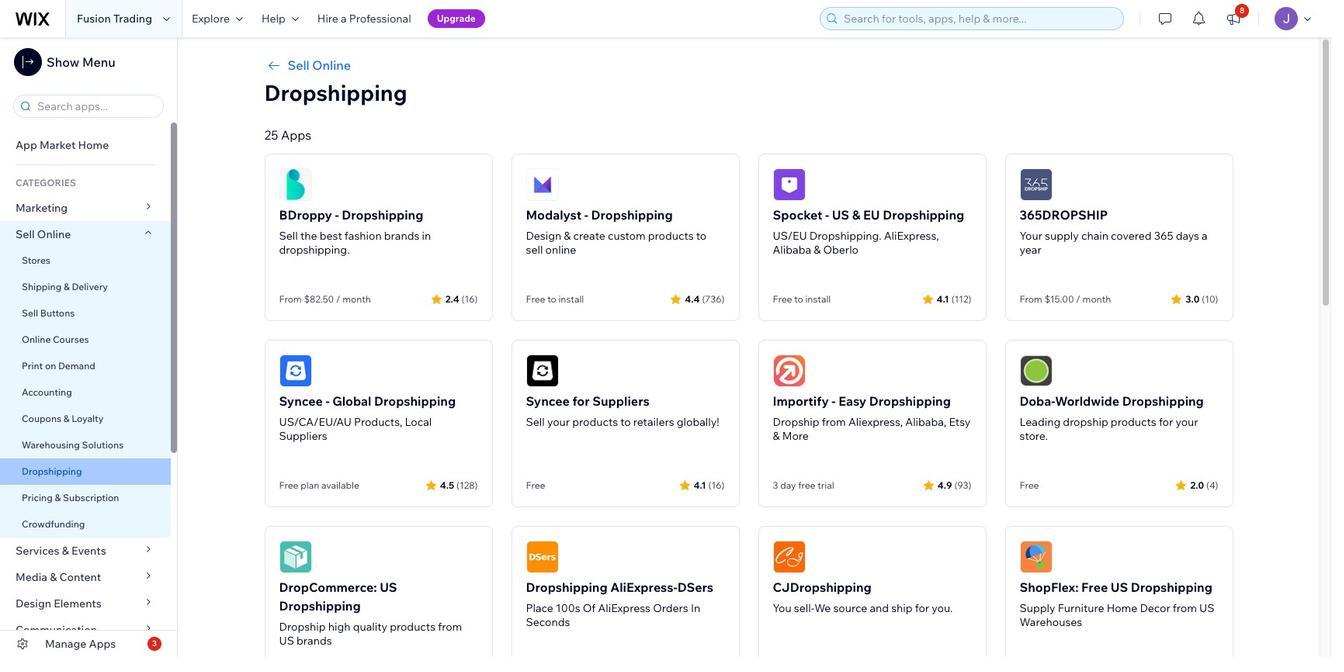 Task type: describe. For each thing, give the bounding box(es) containing it.
media & content link
[[0, 564, 171, 591]]

4.5
[[440, 479, 454, 491]]

high
[[328, 620, 350, 634]]

sell up stores
[[16, 227, 35, 241]]

brands inside the "dropcommerce: us dropshipping dropship high quality products from us brands"
[[297, 634, 332, 648]]

design inside sidebar "element"
[[16, 597, 51, 611]]

warehousing
[[22, 439, 80, 451]]

sidebar element
[[0, 37, 178, 658]]

app market home
[[16, 138, 109, 152]]

dropcommerce:
[[279, 580, 377, 595]]

etsy
[[949, 415, 971, 429]]

(4)
[[1206, 479, 1218, 491]]

4.9
[[938, 479, 952, 491]]

4.9 (93)
[[938, 479, 972, 491]]

(10)
[[1202, 293, 1218, 305]]

help button
[[252, 0, 308, 37]]

and
[[870, 602, 889, 616]]

supply
[[1045, 229, 1079, 243]]

local
[[405, 415, 432, 429]]

free down the alibaba
[[773, 293, 792, 305]]

free down store.
[[1020, 480, 1039, 491]]

dropshipping inside doba-worldwide dropshipping leading dropship products for your store.
[[1122, 394, 1204, 409]]

communication link
[[0, 617, 171, 644]]

chain
[[1081, 229, 1108, 243]]

doba-
[[1020, 394, 1055, 409]]

home inside "shopflex: free us dropshipping supply furniture home decor from us warehouses"
[[1107, 602, 1138, 616]]

for inside syncee for suppliers sell your products to retailers globally!
[[572, 394, 590, 409]]

apps for 25 apps
[[281, 127, 311, 143]]

365dropship
[[1020, 207, 1108, 223]]

& inside shipping & delivery link
[[64, 281, 70, 293]]

0 horizontal spatial sell online link
[[0, 221, 171, 248]]

365
[[1154, 229, 1173, 243]]

subscription
[[63, 492, 119, 504]]

sell buttons
[[22, 307, 75, 319]]

spocket - us & eu dropshipping logo image
[[773, 168, 805, 201]]

furniture
[[1058, 602, 1104, 616]]

a inside 365dropship your supply chain covered 365 days a year
[[1202, 229, 1208, 243]]

eu
[[863, 207, 880, 223]]

to down online
[[547, 293, 556, 305]]

& inside pricing & subscription 'link'
[[55, 492, 61, 504]]

sell down help button
[[288, 57, 309, 73]]

events
[[71, 544, 106, 558]]

us right shopflex:
[[1111, 580, 1128, 595]]

bdroppy - dropshipping logo image
[[279, 168, 312, 201]]

4.4
[[685, 293, 700, 305]]

365dropship your supply chain covered 365 days a year
[[1020, 207, 1208, 257]]

4.1 for spocket - us & eu dropshipping
[[937, 293, 949, 305]]

from inside "shopflex: free us dropshipping supply furniture home decor from us warehouses"
[[1173, 602, 1197, 616]]

fashion
[[345, 229, 382, 243]]

the
[[300, 229, 317, 243]]

design elements
[[16, 597, 102, 611]]

you.
[[932, 602, 953, 616]]

oberlo
[[823, 243, 859, 257]]

2.4 (16)
[[445, 293, 478, 305]]

professional
[[349, 12, 411, 26]]

online courses
[[22, 334, 89, 345]]

products inside the "dropcommerce: us dropshipping dropship high quality products from us brands"
[[390, 620, 436, 634]]

aliexpress,
[[884, 229, 939, 243]]

(16) for syncee for suppliers
[[708, 479, 725, 491]]

year
[[1020, 243, 1042, 257]]

dropship inside the "dropcommerce: us dropshipping dropship high quality products from us brands"
[[279, 620, 326, 634]]

services & events
[[16, 544, 106, 558]]

orders
[[653, 602, 688, 616]]

hire a professional link
[[308, 0, 420, 37]]

free plan available
[[279, 480, 359, 491]]

products inside modalyst - dropshipping design & create custom products to sell online
[[648, 229, 694, 243]]

warehousing solutions
[[22, 439, 124, 451]]

a inside 'link'
[[341, 12, 347, 26]]

upgrade button
[[427, 9, 485, 28]]

dsers
[[677, 580, 714, 595]]

covered
[[1111, 229, 1152, 243]]

plan
[[301, 480, 319, 491]]

3.0 (10)
[[1186, 293, 1218, 305]]

to inside modalyst - dropshipping design & create custom products to sell online
[[696, 229, 707, 243]]

us left high
[[279, 634, 294, 648]]

& inside importify - easy dropshipping dropship from aliexpress, alibaba, etsy & more
[[773, 429, 780, 443]]

365dropship logo image
[[1020, 168, 1052, 201]]

alibaba,
[[905, 415, 946, 429]]

dropshipping inside the "dropcommerce: us dropshipping dropship high quality products from us brands"
[[279, 599, 361, 614]]

products inside doba-worldwide dropshipping leading dropship products for your store.
[[1111, 415, 1156, 429]]

of
[[583, 602, 596, 616]]

show menu
[[47, 54, 115, 70]]

/ for supply
[[1076, 293, 1080, 305]]

& left 'oberlo'
[[814, 243, 821, 257]]

free down the sell
[[526, 293, 545, 305]]

- for spocket
[[825, 207, 829, 223]]

$15.00
[[1044, 293, 1074, 305]]

& inside media & content link
[[50, 571, 57, 585]]

brands inside bdroppy - dropshipping sell the best fashion brands in dropshipping.
[[384, 229, 420, 243]]

pricing & subscription link
[[0, 485, 171, 512]]

doba-worldwide dropshipping logo image
[[1020, 355, 1052, 387]]

retailers
[[633, 415, 674, 429]]

install for &
[[805, 293, 831, 305]]

8 button
[[1216, 0, 1251, 37]]

warehousing solutions link
[[0, 432, 171, 459]]

us right decor at the right of page
[[1199, 602, 1214, 616]]

warehouses
[[1020, 616, 1082, 630]]

1 horizontal spatial sell online link
[[264, 56, 1233, 75]]

loyalty
[[72, 413, 104, 425]]

manage
[[45, 637, 86, 651]]

modalyst - dropshipping design & create custom products to sell online
[[526, 207, 707, 257]]

Search for tools, apps, help & more... field
[[839, 8, 1119, 29]]

4.1 for syncee for suppliers
[[694, 479, 706, 491]]

syncee for suppliers sell your products to retailers globally!
[[526, 394, 719, 429]]

decor
[[1140, 602, 1170, 616]]

& inside modalyst - dropshipping design & create custom products to sell online
[[564, 229, 571, 243]]

month for supply
[[1083, 293, 1111, 305]]

from $15.00 / month
[[1020, 293, 1111, 305]]

dropshipping up 25 apps
[[264, 79, 407, 106]]

us/ca/eu/au
[[279, 415, 351, 429]]

- for bdroppy
[[335, 207, 339, 223]]

dropshipping inside the spocket - us & eu dropshipping us/eu dropshipping. aliexpress, alibaba & oberlo
[[883, 207, 964, 223]]

free left plan
[[279, 480, 298, 491]]

delivery
[[72, 281, 108, 293]]

syncee for syncee - global dropshipping
[[279, 394, 323, 409]]

(736)
[[702, 293, 725, 305]]

modalyst - dropshipping logo image
[[526, 168, 559, 201]]

home inside app market home link
[[78, 138, 109, 152]]

sell inside bdroppy - dropshipping sell the best fashion brands in dropshipping.
[[279, 229, 298, 243]]

place
[[526, 602, 553, 616]]

1 vertical spatial online
[[37, 227, 71, 241]]

3 for 3
[[152, 639, 157, 649]]

(16) for bdroppy - dropshipping
[[462, 293, 478, 305]]

to down the alibaba
[[794, 293, 803, 305]]

you
[[773, 602, 792, 616]]

$82.50
[[304, 293, 334, 305]]

global
[[332, 394, 371, 409]]

sell-
[[794, 602, 814, 616]]

your inside syncee for suppliers sell your products to retailers globally!
[[547, 415, 570, 429]]

dropshipping inside "syncee - global dropshipping us/ca/eu/au products, local suppliers"
[[374, 394, 456, 409]]

solutions
[[82, 439, 124, 451]]

to inside syncee for suppliers sell your products to retailers globally!
[[620, 415, 631, 429]]

(93)
[[954, 479, 972, 491]]

suppliers inside "syncee - global dropshipping us/ca/eu/au products, local suppliers"
[[279, 429, 327, 443]]

in
[[691, 602, 700, 616]]

sell inside syncee for suppliers sell your products to retailers globally!
[[526, 415, 545, 429]]



Task type: vqa. For each thing, say whether or not it's contained in the screenshot.


Task type: locate. For each thing, give the bounding box(es) containing it.
dropshipping down dropcommerce:
[[279, 599, 361, 614]]

shipping & delivery link
[[0, 274, 171, 300]]

0 vertical spatial 4.1
[[937, 293, 949, 305]]

0 horizontal spatial syncee
[[279, 394, 323, 409]]

& left more
[[773, 429, 780, 443]]

2 from from the left
[[1020, 293, 1042, 305]]

apps inside sidebar "element"
[[89, 637, 116, 651]]

to left retailers
[[620, 415, 631, 429]]

0 vertical spatial from
[[822, 415, 846, 429]]

explore
[[192, 12, 230, 26]]

products right 'custom'
[[648, 229, 694, 243]]

free right the (128)
[[526, 480, 545, 491]]

a right days
[[1202, 229, 1208, 243]]

1 / from the left
[[336, 293, 340, 305]]

cjdropshipping
[[773, 580, 872, 595]]

- inside "syncee - global dropshipping us/ca/eu/au products, local suppliers"
[[326, 394, 330, 409]]

1 horizontal spatial from
[[822, 415, 846, 429]]

1 vertical spatial 4.1
[[694, 479, 706, 491]]

8
[[1240, 5, 1245, 16]]

dropshipping.
[[810, 229, 882, 243]]

1 horizontal spatial for
[[915, 602, 929, 616]]

dropship
[[1063, 415, 1108, 429]]

bdroppy - dropshipping sell the best fashion brands in dropshipping.
[[279, 207, 431, 257]]

0 horizontal spatial brands
[[297, 634, 332, 648]]

0 horizontal spatial for
[[572, 394, 590, 409]]

suppliers inside syncee for suppliers sell your products to retailers globally!
[[592, 394, 650, 409]]

0 horizontal spatial free to install
[[526, 293, 584, 305]]

0 vertical spatial apps
[[281, 127, 311, 143]]

dropshipping up 100s
[[526, 580, 608, 595]]

aliexpress,
[[848, 415, 903, 429]]

- inside importify - easy dropshipping dropship from aliexpress, alibaba, etsy & more
[[832, 394, 836, 409]]

syncee - global dropshipping logo image
[[279, 355, 312, 387]]

1 vertical spatial sell online link
[[0, 221, 171, 248]]

design inside modalyst - dropshipping design & create custom products to sell online
[[526, 229, 561, 243]]

sell online inside sidebar "element"
[[16, 227, 71, 241]]

- inside modalyst - dropshipping design & create custom products to sell online
[[584, 207, 588, 223]]

design down media
[[16, 597, 51, 611]]

& right pricing
[[55, 492, 61, 504]]

syncee for syncee for suppliers
[[526, 394, 570, 409]]

1 horizontal spatial a
[[1202, 229, 1208, 243]]

for inside cjdropshipping you sell-we source and ship for you.
[[915, 602, 929, 616]]

0 horizontal spatial month
[[342, 293, 371, 305]]

month right $15.00
[[1083, 293, 1111, 305]]

& left create
[[564, 229, 571, 243]]

apps right manage
[[89, 637, 116, 651]]

1 horizontal spatial design
[[526, 229, 561, 243]]

quality
[[353, 620, 387, 634]]

1 vertical spatial 3
[[152, 639, 157, 649]]

& right media
[[50, 571, 57, 585]]

shipping
[[22, 281, 61, 293]]

0 vertical spatial (16)
[[462, 293, 478, 305]]

& left eu
[[852, 207, 860, 223]]

apps for manage apps
[[89, 637, 116, 651]]

from for your
[[1020, 293, 1042, 305]]

1 horizontal spatial apps
[[281, 127, 311, 143]]

0 horizontal spatial 3
[[152, 639, 157, 649]]

trading
[[113, 12, 152, 26]]

2 vertical spatial online
[[22, 334, 51, 345]]

syncee inside syncee for suppliers sell your products to retailers globally!
[[526, 394, 570, 409]]

1 month from the left
[[342, 293, 371, 305]]

dropshipping up 'custom'
[[591, 207, 673, 223]]

0 horizontal spatial suppliers
[[279, 429, 327, 443]]

4.4 (736)
[[685, 293, 725, 305]]

free up furniture
[[1081, 580, 1108, 595]]

your
[[547, 415, 570, 429], [1176, 415, 1198, 429]]

2 / from the left
[[1076, 293, 1080, 305]]

content
[[59, 571, 101, 585]]

free inside "shopflex: free us dropshipping supply furniture home decor from us warehouses"
[[1081, 580, 1108, 595]]

& inside the coupons & loyalty link
[[63, 413, 70, 425]]

sell down syncee for suppliers logo
[[526, 415, 545, 429]]

4.1 (112)
[[937, 293, 972, 305]]

dropshipping inside sidebar "element"
[[22, 466, 82, 477]]

communication
[[16, 623, 100, 637]]

2 syncee from the left
[[526, 394, 570, 409]]

demand
[[58, 360, 95, 372]]

dropshipping inside importify - easy dropshipping dropship from aliexpress, alibaba, etsy & more
[[869, 394, 951, 409]]

/
[[336, 293, 340, 305], [1076, 293, 1080, 305]]

2.0 (4)
[[1190, 479, 1218, 491]]

importify - easy dropshipping logo image
[[773, 355, 805, 387]]

aliexpress-
[[610, 580, 677, 595]]

0 horizontal spatial (16)
[[462, 293, 478, 305]]

1 horizontal spatial 3
[[773, 480, 778, 491]]

- for modalyst
[[584, 207, 588, 223]]

1 syncee from the left
[[279, 394, 323, 409]]

home right market
[[78, 138, 109, 152]]

create
[[573, 229, 605, 243]]

0 horizontal spatial from
[[279, 293, 302, 305]]

dropshipping up aliexpress,
[[883, 207, 964, 223]]

custom
[[608, 229, 646, 243]]

0 horizontal spatial sell online
[[16, 227, 71, 241]]

print
[[22, 360, 43, 372]]

1 horizontal spatial syncee
[[526, 394, 570, 409]]

cjdropshipping you sell-we source and ship for you.
[[773, 580, 953, 616]]

cjdropshipping logo image
[[773, 541, 805, 574]]

0 horizontal spatial dropship
[[279, 620, 326, 634]]

upgrade
[[437, 12, 476, 24]]

doba-worldwide dropshipping leading dropship products for your store.
[[1020, 394, 1204, 443]]

1 vertical spatial (16)
[[708, 479, 725, 491]]

2.0
[[1190, 479, 1204, 491]]

month right $82.50
[[342, 293, 371, 305]]

in
[[422, 229, 431, 243]]

apps
[[281, 127, 311, 143], [89, 637, 116, 651]]

/ right $15.00
[[1076, 293, 1080, 305]]

install
[[558, 293, 584, 305], [805, 293, 831, 305]]

4.1 left the (112)
[[937, 293, 949, 305]]

dropshipping up local
[[374, 394, 456, 409]]

0 horizontal spatial install
[[558, 293, 584, 305]]

1 vertical spatial apps
[[89, 637, 116, 651]]

2 horizontal spatial from
[[1173, 602, 1197, 616]]

1 horizontal spatial free to install
[[773, 293, 831, 305]]

fusion trading
[[77, 12, 152, 26]]

0 horizontal spatial home
[[78, 138, 109, 152]]

syncee for suppliers logo image
[[526, 355, 559, 387]]

0 horizontal spatial 4.1
[[694, 479, 706, 491]]

your up the 2.0
[[1176, 415, 1198, 429]]

services
[[16, 544, 59, 558]]

free to install
[[526, 293, 584, 305], [773, 293, 831, 305]]

available
[[321, 480, 359, 491]]

home left decor at the right of page
[[1107, 602, 1138, 616]]

2 vertical spatial for
[[915, 602, 929, 616]]

4.1
[[937, 293, 949, 305], [694, 479, 706, 491]]

0 horizontal spatial apps
[[89, 637, 116, 651]]

1 vertical spatial sell online
[[16, 227, 71, 241]]

supply
[[1020, 602, 1055, 616]]

online up the print
[[22, 334, 51, 345]]

menu
[[82, 54, 115, 70]]

install for design
[[558, 293, 584, 305]]

dropshipping up the alibaba,
[[869, 394, 951, 409]]

products,
[[354, 415, 402, 429]]

coupons
[[22, 413, 61, 425]]

from left $15.00
[[1020, 293, 1042, 305]]

1 horizontal spatial home
[[1107, 602, 1138, 616]]

us up "quality"
[[380, 580, 397, 595]]

(128)
[[457, 479, 478, 491]]

free to install for design
[[526, 293, 584, 305]]

/ for dropshipping
[[336, 293, 340, 305]]

design down modalyst
[[526, 229, 561, 243]]

3.0
[[1186, 293, 1200, 305]]

0 vertical spatial a
[[341, 12, 347, 26]]

3 inside sidebar "element"
[[152, 639, 157, 649]]

0 vertical spatial dropship
[[773, 415, 819, 429]]

dropshipping inside bdroppy - dropshipping sell the best fashion brands in dropshipping.
[[342, 207, 423, 223]]

25 apps
[[264, 127, 311, 143]]

online down the hire
[[312, 57, 351, 73]]

sell online down marketing
[[16, 227, 71, 241]]

products left retailers
[[572, 415, 618, 429]]

marketing
[[16, 201, 68, 215]]

1 horizontal spatial /
[[1076, 293, 1080, 305]]

4.1 down globally!
[[694, 479, 706, 491]]

syncee down syncee for suppliers logo
[[526, 394, 570, 409]]

- up create
[[584, 207, 588, 223]]

free
[[798, 480, 815, 491]]

1 vertical spatial for
[[1159, 415, 1173, 429]]

accounting
[[22, 387, 72, 398]]

bdroppy
[[279, 207, 332, 223]]

& left delivery
[[64, 281, 70, 293]]

1 vertical spatial brands
[[297, 634, 332, 648]]

online
[[312, 57, 351, 73], [37, 227, 71, 241], [22, 334, 51, 345]]

-
[[335, 207, 339, 223], [584, 207, 588, 223], [825, 207, 829, 223], [326, 394, 330, 409], [832, 394, 836, 409]]

from inside the "dropcommerce: us dropshipping dropship high quality products from us brands"
[[438, 620, 462, 634]]

- for syncee
[[326, 394, 330, 409]]

products right "quality"
[[390, 620, 436, 634]]

free to install down the alibaba
[[773, 293, 831, 305]]

from left $82.50
[[279, 293, 302, 305]]

design
[[526, 229, 561, 243], [16, 597, 51, 611]]

1 horizontal spatial suppliers
[[592, 394, 650, 409]]

dropshipping inside modalyst - dropshipping design & create custom products to sell online
[[591, 207, 673, 223]]

2 month from the left
[[1083, 293, 1111, 305]]

- inside bdroppy - dropshipping sell the best fashion brands in dropshipping.
[[335, 207, 339, 223]]

2 free to install from the left
[[773, 293, 831, 305]]

3 for 3 day free trial
[[773, 480, 778, 491]]

products right dropship
[[1111, 415, 1156, 429]]

2 vertical spatial from
[[438, 620, 462, 634]]

from inside importify - easy dropshipping dropship from aliexpress, alibaba, etsy & more
[[822, 415, 846, 429]]

aliexpress
[[598, 602, 651, 616]]

sell left buttons
[[22, 307, 38, 319]]

dropshipping inside "shopflex: free us dropshipping supply furniture home decor from us warehouses"
[[1131, 580, 1212, 595]]

1 horizontal spatial brands
[[384, 229, 420, 243]]

install down online
[[558, 293, 584, 305]]

sell online
[[288, 57, 351, 73], [16, 227, 71, 241]]

from for -
[[279, 293, 302, 305]]

0 horizontal spatial a
[[341, 12, 347, 26]]

apps right 25
[[281, 127, 311, 143]]

spocket - us & eu dropshipping us/eu dropshipping. aliexpress, alibaba & oberlo
[[773, 207, 964, 257]]

1 horizontal spatial sell online
[[288, 57, 351, 73]]

sell online down the hire
[[288, 57, 351, 73]]

to
[[696, 229, 707, 243], [547, 293, 556, 305], [794, 293, 803, 305], [620, 415, 631, 429]]

1 vertical spatial from
[[1173, 602, 1197, 616]]

2 your from the left
[[1176, 415, 1198, 429]]

0 vertical spatial online
[[312, 57, 351, 73]]

show
[[47, 54, 79, 70]]

to up 4.4 (736)
[[696, 229, 707, 243]]

online down marketing
[[37, 227, 71, 241]]

modalyst
[[526, 207, 582, 223]]

products inside syncee for suppliers sell your products to retailers globally!
[[572, 415, 618, 429]]

- left global
[[326, 394, 330, 409]]

media & content
[[16, 571, 101, 585]]

coupons & loyalty link
[[0, 406, 171, 432]]

dropship
[[773, 415, 819, 429], [279, 620, 326, 634]]

1 free to install from the left
[[526, 293, 584, 305]]

shopflex:
[[1020, 580, 1079, 595]]

free to install for &
[[773, 293, 831, 305]]

shipping & delivery
[[22, 281, 108, 293]]

& left events
[[62, 544, 69, 558]]

0 vertical spatial 3
[[773, 480, 778, 491]]

1 your from the left
[[547, 415, 570, 429]]

dropcommerce: us dropshipping logo image
[[279, 541, 312, 574]]

for inside doba-worldwide dropshipping leading dropship products for your store.
[[1159, 415, 1173, 429]]

us up dropshipping.
[[832, 207, 849, 223]]

1 horizontal spatial dropship
[[773, 415, 819, 429]]

2 horizontal spatial for
[[1159, 415, 1173, 429]]

4.5 (128)
[[440, 479, 478, 491]]

1 from from the left
[[279, 293, 302, 305]]

media
[[16, 571, 47, 585]]

dropshipping link
[[0, 459, 171, 485]]

shopflex: free us dropshipping logo image
[[1020, 541, 1052, 574]]

(16) right 2.4
[[462, 293, 478, 305]]

stores link
[[0, 248, 171, 274]]

dropshipping inside the dropshipping aliexpress-dsers place 100s of aliexpress orders in seconds
[[526, 580, 608, 595]]

hire a professional
[[317, 12, 411, 26]]

install down 'oberlo'
[[805, 293, 831, 305]]

0 vertical spatial design
[[526, 229, 561, 243]]

free to install down online
[[526, 293, 584, 305]]

- inside the spocket - us & eu dropshipping us/eu dropshipping. aliexpress, alibaba & oberlo
[[825, 207, 829, 223]]

day
[[780, 480, 796, 491]]

brands down dropcommerce:
[[297, 634, 332, 648]]

1 horizontal spatial install
[[805, 293, 831, 305]]

crowdfunding
[[22, 519, 85, 530]]

on
[[45, 360, 56, 372]]

- up dropshipping.
[[825, 207, 829, 223]]

3 right manage apps
[[152, 639, 157, 649]]

1 install from the left
[[558, 293, 584, 305]]

0 vertical spatial home
[[78, 138, 109, 152]]

a right the hire
[[341, 12, 347, 26]]

1 horizontal spatial (16)
[[708, 479, 725, 491]]

accounting link
[[0, 380, 171, 406]]

1 vertical spatial a
[[1202, 229, 1208, 243]]

0 vertical spatial suppliers
[[592, 394, 650, 409]]

suppliers up retailers
[[592, 394, 650, 409]]

- for importify
[[832, 394, 836, 409]]

0 horizontal spatial from
[[438, 620, 462, 634]]

3 left the day
[[773, 480, 778, 491]]

& inside services & events link
[[62, 544, 69, 558]]

days
[[1176, 229, 1199, 243]]

syncee inside "syncee - global dropshipping us/ca/eu/au products, local suppliers"
[[279, 394, 323, 409]]

0 vertical spatial brands
[[384, 229, 420, 243]]

- left easy
[[832, 394, 836, 409]]

dropshipping aliexpress-dsers logo image
[[526, 541, 559, 574]]

dropship inside importify - easy dropshipping dropship from aliexpress, alibaba, etsy & more
[[773, 415, 819, 429]]

your inside doba-worldwide dropshipping leading dropship products for your store.
[[1176, 415, 1198, 429]]

dropshipping up fashion
[[342, 207, 423, 223]]

1 vertical spatial suppliers
[[279, 429, 327, 443]]

dropship left high
[[279, 620, 326, 634]]

brands
[[384, 229, 420, 243], [297, 634, 332, 648]]

dropship down importify
[[773, 415, 819, 429]]

0 horizontal spatial /
[[336, 293, 340, 305]]

from
[[822, 415, 846, 429], [1173, 602, 1197, 616], [438, 620, 462, 634]]

for
[[572, 394, 590, 409], [1159, 415, 1173, 429], [915, 602, 929, 616]]

dropcommerce: us dropshipping dropship high quality products from us brands
[[279, 580, 462, 648]]

ship
[[891, 602, 913, 616]]

dropshipping right worldwide
[[1122, 394, 1204, 409]]

0 horizontal spatial your
[[547, 415, 570, 429]]

0 horizontal spatial design
[[16, 597, 51, 611]]

0 vertical spatial sell online link
[[264, 56, 1233, 75]]

& left loyalty
[[63, 413, 70, 425]]

/ right $82.50
[[336, 293, 340, 305]]

2 install from the left
[[805, 293, 831, 305]]

1 vertical spatial dropship
[[279, 620, 326, 634]]

1 horizontal spatial your
[[1176, 415, 1198, 429]]

1 horizontal spatial from
[[1020, 293, 1042, 305]]

dropshipping
[[264, 79, 407, 106], [342, 207, 423, 223], [591, 207, 673, 223], [883, 207, 964, 223], [374, 394, 456, 409], [869, 394, 951, 409], [1122, 394, 1204, 409], [22, 466, 82, 477], [526, 580, 608, 595], [1131, 580, 1212, 595], [279, 599, 361, 614]]

online courses link
[[0, 327, 171, 353]]

us/eu
[[773, 229, 807, 243]]

(16) down globally!
[[708, 479, 725, 491]]

month for dropshipping
[[342, 293, 371, 305]]

dropshipping up decor at the right of page
[[1131, 580, 1212, 595]]

suppliers up plan
[[279, 429, 327, 443]]

0 vertical spatial sell online
[[288, 57, 351, 73]]

importify
[[773, 394, 829, 409]]

us inside the spocket - us & eu dropshipping us/eu dropshipping. aliexpress, alibaba & oberlo
[[832, 207, 849, 223]]

services & events link
[[0, 538, 171, 564]]

help
[[262, 12, 286, 26]]

syncee up us/ca/eu/au
[[279, 394, 323, 409]]

sell buttons link
[[0, 300, 171, 327]]

1 horizontal spatial 4.1
[[937, 293, 949, 305]]

1 horizontal spatial month
[[1083, 293, 1111, 305]]

Search apps... field
[[33, 95, 158, 117]]

0 vertical spatial for
[[572, 394, 590, 409]]

app market home link
[[0, 132, 171, 158]]

brands left in
[[384, 229, 420, 243]]

dropshipping down warehousing
[[22, 466, 82, 477]]

- up best
[[335, 207, 339, 223]]

your down syncee for suppliers logo
[[547, 415, 570, 429]]

sell left the on the top left
[[279, 229, 298, 243]]

1 vertical spatial design
[[16, 597, 51, 611]]

1 vertical spatial home
[[1107, 602, 1138, 616]]



